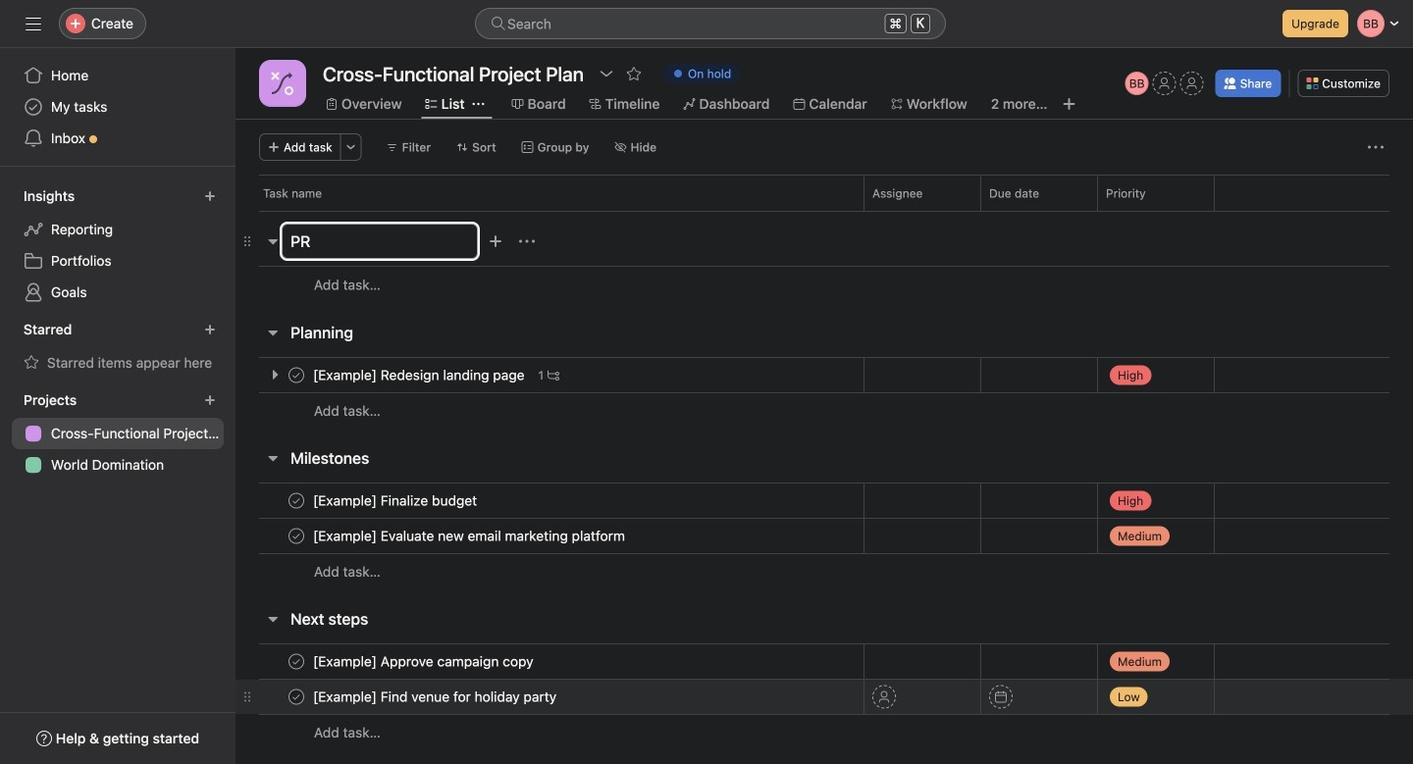 Task type: locate. For each thing, give the bounding box(es) containing it.
1 subtask image
[[548, 369, 560, 381]]

expand subtask list for the task [example] redesign landing page image
[[267, 367, 283, 383]]

2 mark complete checkbox from the top
[[285, 525, 308, 548]]

mark complete checkbox inside "[example] approve campaign copy" cell
[[285, 650, 308, 674]]

task name text field inside [example] evaluate new email marketing platform cell
[[309, 527, 631, 546]]

mark complete image
[[285, 364, 308, 387], [285, 489, 308, 513], [285, 650, 308, 674], [285, 686, 308, 709]]

1 mark complete image from the top
[[285, 364, 308, 387]]

0 vertical spatial collapse task list for this group image
[[265, 234, 281, 249]]

mark complete image inside "[example] approve campaign copy" cell
[[285, 650, 308, 674]]

0 horizontal spatial more actions image
[[345, 141, 357, 153]]

task name text field inside [example] redesign landing page cell
[[309, 366, 530, 385]]

task name text field inside [example] find venue for holiday party cell
[[309, 687, 563, 707]]

4 task name text field from the top
[[309, 652, 539, 672]]

Task name text field
[[309, 366, 530, 385], [309, 491, 483, 511], [309, 527, 631, 546], [309, 652, 539, 672], [309, 687, 563, 707]]

Mark complete checkbox
[[285, 364, 308, 387], [285, 525, 308, 548], [285, 650, 308, 674], [285, 686, 308, 709]]

show options image
[[599, 66, 614, 81]]

0 vertical spatial collapse task list for this group image
[[265, 325, 281, 341]]

3 task name text field from the top
[[309, 527, 631, 546]]

row
[[236, 175, 1413, 211], [259, 210, 1390, 212], [236, 266, 1413, 303], [236, 357, 1413, 394], [236, 393, 1413, 429], [236, 483, 1413, 519], [236, 518, 1413, 554], [236, 554, 1413, 590], [236, 644, 1413, 680], [236, 679, 1413, 715], [236, 714, 1413, 751]]

new insights image
[[204, 190, 216, 202]]

collapse task list for this group image
[[265, 325, 281, 341], [265, 611, 281, 627]]

None text field
[[318, 56, 589, 91]]

mark complete checkbox for [example] find venue for holiday party cell
[[285, 686, 308, 709]]

more actions image
[[1368, 139, 1384, 155], [345, 141, 357, 153]]

mark complete checkbox inside [example] evaluate new email marketing platform cell
[[285, 525, 308, 548]]

task name text field for mark complete checkbox within the [example] evaluate new email marketing platform cell
[[309, 527, 631, 546]]

projects element
[[0, 383, 236, 485]]

task name text field for mark complete checkbox inside [example] find venue for holiday party cell
[[309, 687, 563, 707]]

collapse task list for this group image for header planning 'tree grid'
[[265, 325, 281, 341]]

1 vertical spatial collapse task list for this group image
[[265, 450, 281, 466]]

3 mark complete image from the top
[[285, 650, 308, 674]]

2 mark complete image from the top
[[285, 489, 308, 513]]

mark complete image inside [example] finalize budget 'cell'
[[285, 489, 308, 513]]

mark complete checkbox inside [example] find venue for holiday party cell
[[285, 686, 308, 709]]

more section actions image
[[519, 234, 535, 249]]

mark complete image inside [example] redesign landing page cell
[[285, 364, 308, 387]]

header planning tree grid
[[236, 357, 1413, 429]]

2 task name text field from the top
[[309, 491, 483, 511]]

collapse task list for this group image
[[265, 234, 281, 249], [265, 450, 281, 466]]

1 vertical spatial collapse task list for this group image
[[265, 611, 281, 627]]

task name text field inside "[example] approve campaign copy" cell
[[309, 652, 539, 672]]

global element
[[0, 48, 236, 166]]

1 horizontal spatial more actions image
[[1368, 139, 1384, 155]]

4 mark complete image from the top
[[285, 686, 308, 709]]

5 task name text field from the top
[[309, 687, 563, 707]]

1 collapse task list for this group image from the top
[[265, 325, 281, 341]]

1 task name text field from the top
[[309, 366, 530, 385]]

mark complete image inside [example] find venue for holiday party cell
[[285, 686, 308, 709]]

Mark complete checkbox
[[285, 489, 308, 513]]

None field
[[475, 8, 946, 39]]

task name text field inside [example] finalize budget 'cell'
[[309, 491, 483, 511]]

1 mark complete checkbox from the top
[[285, 364, 308, 387]]

2 collapse task list for this group image from the top
[[265, 611, 281, 627]]

4 mark complete checkbox from the top
[[285, 686, 308, 709]]

3 mark complete checkbox from the top
[[285, 650, 308, 674]]

header next steps tree grid
[[236, 644, 1413, 751]]

[example] finalize budget cell
[[236, 483, 864, 519]]



Task type: vqa. For each thing, say whether or not it's contained in the screenshot.
the top Mark complete checkbox
yes



Task type: describe. For each thing, give the bounding box(es) containing it.
[example] evaluate new email marketing platform cell
[[236, 518, 864, 554]]

line_and_symbols image
[[271, 72, 294, 95]]

add to starred image
[[626, 66, 642, 81]]

1 collapse task list for this group image from the top
[[265, 234, 281, 249]]

new project or portfolio image
[[204, 395, 216, 406]]

mark complete image
[[285, 525, 308, 548]]

2 collapse task list for this group image from the top
[[265, 450, 281, 466]]

tab actions image
[[473, 98, 484, 110]]

mark complete image for "[example] approve campaign copy" cell
[[285, 650, 308, 674]]

add a task to this group image
[[488, 234, 503, 249]]

task name text field for mark complete option
[[309, 491, 483, 511]]

starred element
[[0, 312, 236, 383]]

mark complete checkbox for "[example] approve campaign copy" cell
[[285, 650, 308, 674]]

add tab image
[[1061, 96, 1077, 112]]

[example] redesign landing page cell
[[236, 357, 864, 394]]

collapse task list for this group image for header next steps 'tree grid'
[[265, 611, 281, 627]]

manage project members image
[[1125, 72, 1149, 95]]

insights element
[[0, 179, 236, 312]]

mark complete image for [example] find venue for holiday party cell
[[285, 686, 308, 709]]

header milestones tree grid
[[236, 483, 1413, 590]]

[example] find venue for holiday party cell
[[236, 679, 864, 715]]

mark complete checkbox for [example] evaluate new email marketing platform cell
[[285, 525, 308, 548]]

mark complete checkbox inside [example] redesign landing page cell
[[285, 364, 308, 387]]

task name text field for mark complete checkbox in the "[example] approve campaign copy" cell
[[309, 652, 539, 672]]

hide sidebar image
[[26, 16, 41, 31]]

Search tasks, projects, and more text field
[[475, 8, 946, 39]]

add items to starred image
[[204, 324, 216, 336]]

New section text field
[[282, 224, 478, 259]]

[example] approve campaign copy cell
[[236, 644, 864, 680]]

mark complete image for [example] finalize budget 'cell'
[[285, 489, 308, 513]]



